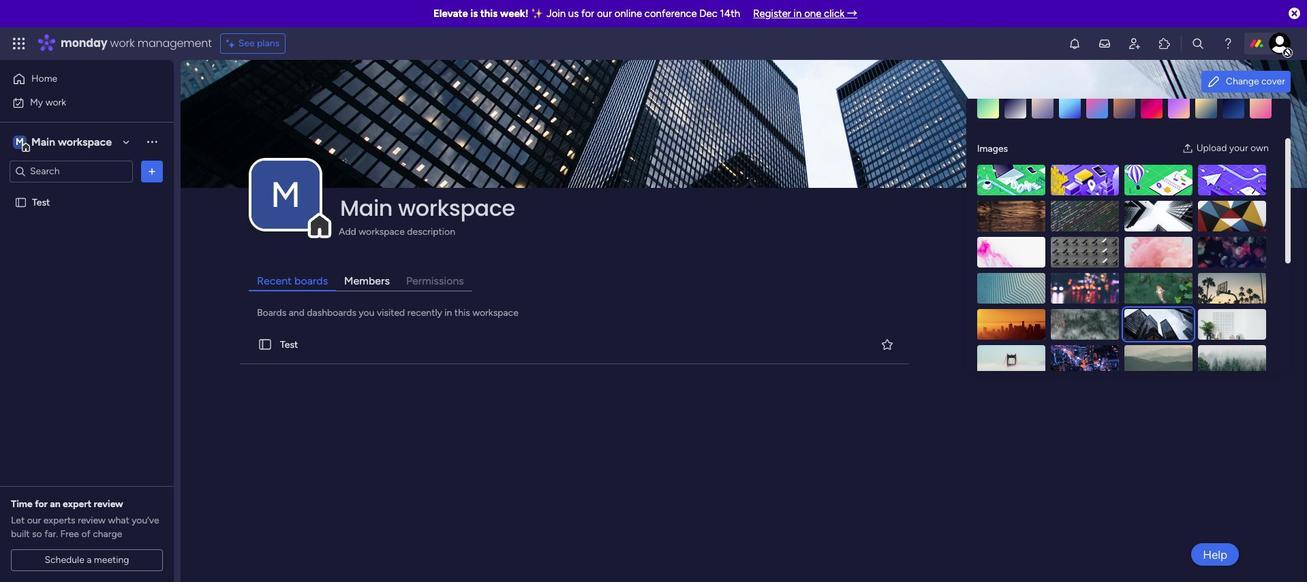 Task type: vqa. For each thing, say whether or not it's contained in the screenshot.
Password Link
no



Task type: describe. For each thing, give the bounding box(es) containing it.
test link
[[237, 326, 912, 365]]

free
[[60, 529, 79, 540]]

boards
[[257, 307, 286, 319]]

upload your own button
[[1177, 138, 1274, 159]]

change cover
[[1226, 76, 1285, 87]]

time
[[11, 499, 33, 510]]

members
[[344, 275, 390, 288]]

boards
[[294, 275, 328, 288]]

1 vertical spatial review
[[78, 515, 106, 527]]

1 horizontal spatial in
[[794, 7, 802, 20]]

dashboards
[[307, 307, 356, 319]]

my work button
[[8, 92, 147, 113]]

monday work management
[[61, 35, 212, 51]]

dec
[[699, 7, 718, 20]]

you
[[359, 307, 374, 319]]

work for monday
[[110, 35, 135, 51]]

let
[[11, 515, 25, 527]]

workspace options image
[[145, 135, 159, 149]]

home button
[[8, 68, 147, 90]]

options image
[[145, 165, 159, 178]]

workspace image
[[13, 135, 27, 150]]

time for an expert review let our experts review what you've built so far. free of charge
[[11, 499, 159, 540]]

schedule a meeting
[[45, 555, 129, 566]]

✨
[[531, 7, 544, 20]]

home
[[31, 73, 57, 85]]

own
[[1251, 142, 1269, 154]]

test list box
[[0, 188, 174, 398]]

public board image
[[258, 337, 273, 352]]

notifications image
[[1068, 37, 1082, 50]]

see
[[238, 37, 255, 49]]

visited
[[377, 307, 405, 319]]

work for my
[[45, 96, 66, 108]]

see plans button
[[220, 33, 286, 54]]

my
[[30, 96, 43, 108]]

brad klo image
[[1269, 33, 1291, 55]]

select product image
[[12, 37, 26, 50]]

add
[[339, 226, 356, 238]]

1 horizontal spatial this
[[480, 7, 498, 20]]

photo icon image
[[1182, 143, 1193, 154]]

0 vertical spatial our
[[597, 7, 612, 20]]

experts
[[43, 515, 75, 527]]

change
[[1226, 76, 1259, 87]]

invite members image
[[1128, 37, 1142, 50]]

workspace image
[[251, 161, 320, 229]]

apps image
[[1158, 37, 1172, 50]]

inbox image
[[1098, 37, 1112, 50]]

schedule a meeting button
[[11, 550, 163, 572]]

search everything image
[[1191, 37, 1205, 50]]

test for public board icon at bottom
[[280, 339, 298, 351]]

recent boards
[[257, 275, 328, 288]]

week!
[[500, 7, 529, 20]]

main inside the "workspace selection" element
[[31, 135, 55, 148]]

images
[[977, 143, 1008, 154]]

Search in workspace field
[[29, 164, 114, 179]]

our inside the "time for an expert review let our experts review what you've built so far. free of charge"
[[27, 515, 41, 527]]

schedule
[[45, 555, 84, 566]]

register in one click → link
[[753, 7, 857, 20]]

m for workspace image
[[271, 174, 301, 216]]

upload
[[1197, 142, 1227, 154]]

elevate is this week! ✨ join us for our online conference dec 14th
[[433, 7, 740, 20]]

recently
[[407, 307, 442, 319]]

see plans
[[238, 37, 280, 49]]

expert
[[63, 499, 91, 510]]



Task type: locate. For each thing, give the bounding box(es) containing it.
1 horizontal spatial for
[[581, 7, 594, 20]]

work right monday
[[110, 35, 135, 51]]

test right public board icon at bottom
[[280, 339, 298, 351]]

0 vertical spatial this
[[480, 7, 498, 20]]

0 vertical spatial main workspace
[[31, 135, 112, 148]]

management
[[137, 35, 212, 51]]

plans
[[257, 37, 280, 49]]

main up add
[[340, 193, 393, 224]]

add workspace description
[[339, 226, 455, 238]]

1 horizontal spatial test
[[280, 339, 298, 351]]

main workspace
[[31, 135, 112, 148], [340, 193, 515, 224]]

permissions
[[406, 275, 464, 288]]

register
[[753, 7, 791, 20]]

option
[[0, 190, 174, 193]]

for left an at bottom
[[35, 499, 48, 510]]

0 horizontal spatial main workspace
[[31, 135, 112, 148]]

0 horizontal spatial our
[[27, 515, 41, 527]]

m for workspace icon
[[16, 136, 24, 148]]

1 vertical spatial test
[[280, 339, 298, 351]]

work
[[110, 35, 135, 51], [45, 96, 66, 108]]

test right public board image
[[32, 197, 50, 208]]

you've
[[132, 515, 159, 527]]

1 vertical spatial m
[[271, 174, 301, 216]]

in right recently
[[445, 307, 452, 319]]

far.
[[44, 529, 58, 540]]

monday
[[61, 35, 107, 51]]

this right is
[[480, 7, 498, 20]]

workspace
[[58, 135, 112, 148], [398, 193, 515, 224], [359, 226, 405, 238], [472, 307, 519, 319]]

review up 'what'
[[94, 499, 123, 510]]

work right my
[[45, 96, 66, 108]]

in
[[794, 7, 802, 20], [445, 307, 452, 319]]

test for public board image
[[32, 197, 50, 208]]

in left one
[[794, 7, 802, 20]]

0 vertical spatial in
[[794, 7, 802, 20]]

my work
[[30, 96, 66, 108]]

work inside button
[[45, 96, 66, 108]]

0 horizontal spatial this
[[454, 307, 470, 319]]

0 horizontal spatial main
[[31, 135, 55, 148]]

m
[[16, 136, 24, 148], [271, 174, 301, 216]]

for
[[581, 7, 594, 20], [35, 499, 48, 510]]

your
[[1229, 142, 1248, 154]]

test inside list box
[[32, 197, 50, 208]]

for inside the "time for an expert review let our experts review what you've built so far. free of charge"
[[35, 499, 48, 510]]

main workspace inside the "workspace selection" element
[[31, 135, 112, 148]]

join
[[547, 7, 566, 20]]

this
[[480, 7, 498, 20], [454, 307, 470, 319]]

14th
[[720, 7, 740, 20]]

0 horizontal spatial in
[[445, 307, 452, 319]]

0 horizontal spatial for
[[35, 499, 48, 510]]

1 horizontal spatial work
[[110, 35, 135, 51]]

1 vertical spatial main workspace
[[340, 193, 515, 224]]

0 vertical spatial m
[[16, 136, 24, 148]]

and
[[289, 307, 305, 319]]

Main workspace field
[[337, 193, 1252, 224]]

main
[[31, 135, 55, 148], [340, 193, 393, 224]]

is
[[470, 7, 478, 20]]

m inside workspace icon
[[16, 136, 24, 148]]

workspace selection element
[[13, 134, 114, 152]]

built
[[11, 529, 30, 540]]

1 vertical spatial for
[[35, 499, 48, 510]]

change cover button
[[1201, 71, 1291, 93]]

1 vertical spatial main
[[340, 193, 393, 224]]

cover
[[1262, 76, 1285, 87]]

this right recently
[[454, 307, 470, 319]]

register in one click →
[[753, 7, 857, 20]]

0 vertical spatial test
[[32, 197, 50, 208]]

1 vertical spatial our
[[27, 515, 41, 527]]

1 vertical spatial this
[[454, 307, 470, 319]]

an
[[50, 499, 60, 510]]

our up so
[[27, 515, 41, 527]]

of
[[81, 529, 90, 540]]

0 horizontal spatial m
[[16, 136, 24, 148]]

m inside workspace image
[[271, 174, 301, 216]]

1 vertical spatial in
[[445, 307, 452, 319]]

our left online on the top left
[[597, 7, 612, 20]]

1 vertical spatial work
[[45, 96, 66, 108]]

main workspace up description
[[340, 193, 515, 224]]

for right us
[[581, 7, 594, 20]]

1 horizontal spatial our
[[597, 7, 612, 20]]

one
[[804, 7, 822, 20]]

1 horizontal spatial main
[[340, 193, 393, 224]]

0 vertical spatial review
[[94, 499, 123, 510]]

description
[[407, 226, 455, 238]]

conference
[[645, 7, 697, 20]]

boards and dashboards you visited recently in this workspace
[[257, 307, 519, 319]]

click
[[824, 7, 845, 20]]

main workspace up search in workspace 'field'
[[31, 135, 112, 148]]

our
[[597, 7, 612, 20], [27, 515, 41, 527]]

1 horizontal spatial m
[[271, 174, 301, 216]]

a
[[87, 555, 92, 566]]

0 horizontal spatial work
[[45, 96, 66, 108]]

review
[[94, 499, 123, 510], [78, 515, 106, 527]]

upload your own
[[1197, 142, 1269, 154]]

0 vertical spatial for
[[581, 7, 594, 20]]

charge
[[93, 529, 122, 540]]

what
[[108, 515, 129, 527]]

public board image
[[14, 196, 27, 209]]

us
[[568, 7, 579, 20]]

online
[[615, 7, 642, 20]]

recent
[[257, 275, 292, 288]]

0 horizontal spatial test
[[32, 197, 50, 208]]

help button
[[1191, 544, 1239, 566]]

0 vertical spatial main
[[31, 135, 55, 148]]

help
[[1203, 548, 1227, 562]]

review up of
[[78, 515, 106, 527]]

1 horizontal spatial main workspace
[[340, 193, 515, 224]]

0 vertical spatial work
[[110, 35, 135, 51]]

test
[[32, 197, 50, 208], [280, 339, 298, 351]]

m button
[[251, 161, 320, 229]]

add to favorites image
[[880, 338, 894, 351]]

so
[[32, 529, 42, 540]]

→
[[847, 7, 857, 20]]

meeting
[[94, 555, 129, 566]]

main right workspace icon
[[31, 135, 55, 148]]

elevate
[[433, 7, 468, 20]]

help image
[[1221, 37, 1235, 50]]



